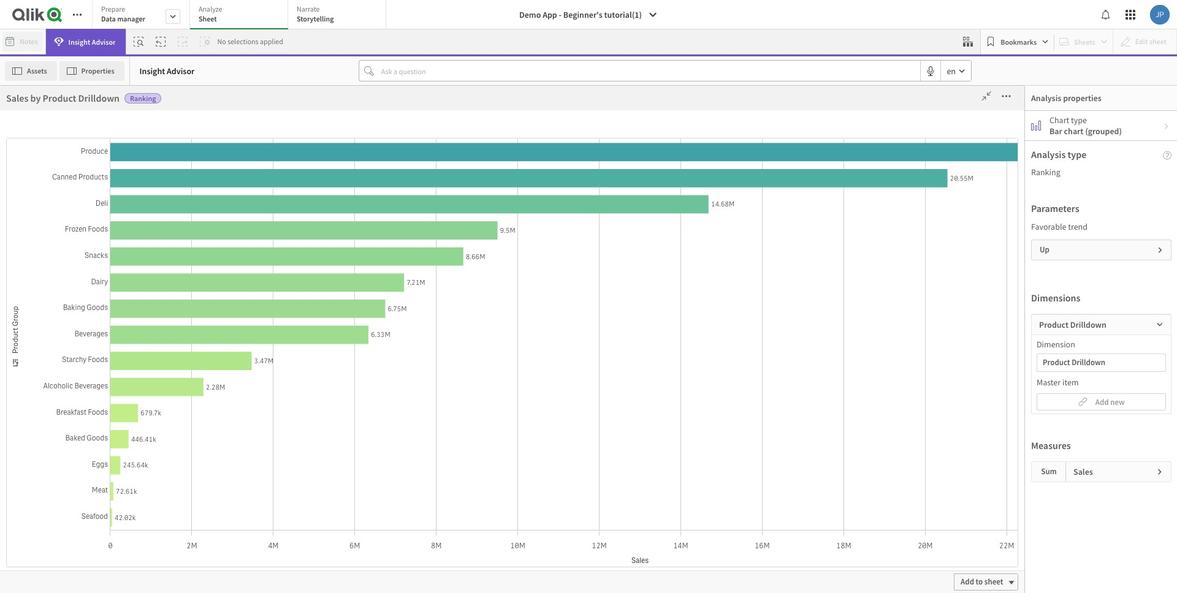 Task type: describe. For each thing, give the bounding box(es) containing it.
so
[[604, 260, 618, 278]]

selections inside clear your selections by selecting the
[[666, 484, 726, 502]]

tutorial(1)
[[604, 9, 642, 20]]

clicking
[[645, 222, 693, 240]]

go
[[752, 166, 767, 183]]

analyze sheet
[[199, 4, 222, 23]]

additional results (6)
[[215, 153, 292, 165]]

too!
[[702, 260, 726, 278]]

the down icon
[[773, 446, 792, 464]]

bar
[[1050, 126, 1063, 137]]

invoices for # of invoices by product drilldown and manager
[[499, 191, 533, 204]]

manager
[[117, 14, 145, 23]]

and inside now that you see how qlik sense connects all of your data, go ahead and explore this sheet by making selections in the filters above. clicking in charts is another way to make selections so give that a try too!
[[642, 184, 664, 202]]

Ask a question text field
[[379, 61, 921, 81]]

sales up avg sales amt (ytd)
[[84, 432, 103, 443]]

0 vertical spatial small image
[[1164, 123, 1171, 130]]

the up clear
[[617, 446, 636, 464]]

insight advisor button
[[46, 29, 126, 55]]

amt for (ytd)
[[105, 457, 119, 468]]

parameters
[[1032, 202, 1080, 215]]

current
[[69, 481, 97, 492]]

sales down additional
[[211, 191, 233, 204]]

storytelling
[[297, 14, 334, 23]]

properties button
[[59, 61, 124, 81]]

(ytd) inside menu item
[[121, 457, 140, 468]]

1 fields button from the left
[[0, 85, 63, 124]]

margin menu item
[[63, 524, 175, 548]]

average sales per invoice button
[[63, 408, 166, 419]]

now that you see how qlik sense connects all of your data, go ahead and explore this sheet by making selections in the filters above. clicking in charts is another way to make selections so give that a try too!
[[604, 147, 798, 278]]

no
[[217, 37, 226, 46]]

new
[[1111, 397, 1125, 408]]

the inside now that you see how qlik sense connects all of your data, go ahead and explore this sheet by making selections in the filters above. clicking in charts is another way to make selections so give that a try too!
[[726, 203, 745, 221]]

chart
[[1065, 126, 1084, 137]]

sales left for
[[881, 493, 904, 505]]

and right date
[[593, 493, 609, 505]]

product drilldown inside menu item
[[69, 141, 135, 152]]

per for average sales per invoice
[[120, 408, 132, 419]]

# of invoices button
[[63, 383, 152, 394]]

product inside button
[[1043, 358, 1071, 368]]

prepare data manager
[[101, 4, 145, 23]]

analysis type
[[1032, 148, 1087, 161]]

demo app - beginner's tutorial(1)
[[520, 9, 642, 20]]

1 vertical spatial insight advisor
[[140, 65, 195, 76]]

you inside icon in the top right and selecting the sheet that you want to explore.
[[665, 465, 687, 483]]

sales down go
[[752, 191, 774, 204]]

overview of sales by product drilldown
[[211, 493, 377, 505]]

type for analysis
[[1068, 148, 1087, 161]]

assets button
[[5, 61, 57, 81]]

in inside icon in the top right and selecting the sheet that you want to explore.
[[604, 446, 614, 464]]

clear
[[604, 484, 634, 502]]

by inside clear your selections by selecting the
[[729, 484, 743, 502]]

continue
[[604, 298, 660, 316]]

(%)
[[847, 493, 861, 505]]

right
[[662, 446, 690, 464]]

line
[[921, 191, 939, 204]]

to inside icon in the top right and selecting the sheet that you want to explore.
[[722, 465, 734, 483]]

prepare
[[101, 4, 125, 13]]

2 fields button from the left
[[1, 85, 63, 124]]

selections up clicking
[[650, 203, 710, 221]]

# for # of invoices
[[69, 383, 74, 394]]

current month menu item
[[63, 475, 175, 499]]

add to sheet for sales by product drilldown
[[961, 577, 1004, 588]]

add to sheet button for exit full screen icon
[[954, 574, 1019, 591]]

can
[[1168, 571, 1178, 581]]

and inside icon in the top right and selecting the sheet that you want to explore.
[[692, 446, 714, 464]]

above.
[[604, 222, 642, 240]]

average sales per invoice
[[69, 408, 160, 419]]

the down app
[[770, 317, 791, 334]]

explore.
[[737, 465, 783, 483]]

app
[[752, 298, 775, 316]]

to inside navigate from sheet to sheet using the
[[724, 368, 736, 386]]

month
[[98, 481, 121, 492]]

1 horizontal spatial insight
[[140, 65, 165, 76]]

contains
[[1039, 571, 1070, 581]]

set
[[1027, 571, 1038, 581]]

and left line
[[867, 191, 884, 204]]

you inside now that you see how qlik sense connects all of your data, go ahead and explore this sheet by making selections in the filters above. clicking in charts is another way to make selections so give that a try too!
[[661, 147, 682, 164]]

step back image
[[156, 37, 166, 47]]

manager
[[645, 191, 681, 204]]

# for # of invoices by product drilldown and manager
[[481, 191, 487, 204]]

results
[[255, 153, 280, 165]]

comparison for comparison of margin (%) and sales for product drilldown
[[752, 493, 803, 505]]

specific
[[716, 406, 762, 424]]

(6)
[[282, 153, 292, 165]]

analysis for analysis properties
[[1032, 93, 1062, 104]]

smart search image
[[134, 37, 144, 47]]

properties
[[1064, 93, 1102, 104]]

measures button
[[63, 352, 185, 377]]

more image for the full screen image
[[427, 190, 446, 202]]

analysis for analysis type
[[1032, 148, 1066, 161]]

explore inside continue to explore this app by interacting with the rest of the sheets
[[678, 298, 723, 316]]

cancel button
[[970, 96, 1015, 115]]

up button
[[1032, 240, 1171, 260]]

sales by product drilldown and product line
[[752, 191, 939, 204]]

avg sales amt (lytd) menu item
[[63, 426, 175, 450]]

or
[[1103, 571, 1110, 581]]

your inside now that you see how qlik sense connects all of your data, go ahead and explore this sheet by making selections in the filters above. clicking in charts is another way to make selections so give that a try too!
[[691, 166, 718, 183]]

breakdown for line
[[902, 193, 938, 202]]

add new
[[1096, 397, 1125, 408]]

sum
[[1042, 467, 1057, 477]]

top inside icon in the top right and selecting the sheet that you want to explore.
[[639, 446, 659, 464]]

fields
[[23, 108, 41, 117]]

of inside continue to explore this app by interacting with the rest of the sheets
[[754, 317, 768, 334]]

product treemap
[[990, 346, 1066, 359]]

interacting
[[604, 317, 671, 334]]

selecting inside icon in the top right and selecting the sheet that you want to explore.
[[717, 446, 770, 464]]

margin for by
[[640, 86, 671, 99]]

italic image
[[64, 90, 71, 98]]

2 vertical spatial invoice
[[514, 493, 545, 505]]

with
[[674, 317, 702, 334]]

comparison of margin (%) and sales for product drilldown
[[752, 493, 996, 505]]

of inside now that you see how qlik sense connects all of your data, go ahead and explore this sheet by making selections in the filters above. clicking in charts is another way to make selections so give that a try too!
[[677, 166, 689, 183]]

another
[[604, 241, 650, 259]]

a inside now that you see how qlik sense connects all of your data, go ahead and explore this sheet by making selections in the filters above. clicking in charts is another way to make selections so give that a try too!
[[674, 260, 681, 278]]

last
[[69, 506, 84, 517]]

measures inside button
[[69, 359, 104, 370]]

sense
[[762, 147, 798, 164]]

small image for up
[[1157, 243, 1165, 258]]

favorable trend
[[1032, 221, 1088, 232]]

ahead
[[604, 184, 639, 202]]

exit full screen image
[[977, 90, 997, 102]]

your inside clear your selections by selecting the
[[637, 484, 663, 502]]

negative
[[1071, 571, 1101, 581]]

navigate inside navigate from sheet to sheet using the
[[604, 368, 655, 386]]

sales right overview
[[263, 493, 286, 505]]

1 vertical spatial small image
[[1157, 321, 1164, 329]]

dimensions
[[1032, 292, 1081, 304]]

insight inside dropdown button
[[68, 37, 90, 46]]

the inside navigate from sheet to sheet using the
[[639, 387, 658, 405]]

narrate
[[297, 4, 320, 13]]

no selections applied
[[217, 37, 283, 46]]

the inside clear your selections by selecting the
[[660, 506, 679, 524]]

navigate from sheet to sheet using the
[[604, 368, 772, 405]]

a inside in the top right. navigate to a specific sheet by selecting the
[[707, 406, 714, 424]]

selecting inside in the top right. navigate to a specific sheet by selecting the
[[620, 427, 674, 445]]

product drilldown up additional results (6)
[[220, 142, 287, 153]]

in inside in the top right. navigate to a specific sheet by selecting the
[[739, 387, 750, 405]]

Note Body text field
[[10, 139, 578, 483]]

of for overview of sales by product drilldown
[[253, 493, 261, 505]]

sheet inside in the top right. navigate to a specific sheet by selecting the
[[765, 406, 797, 424]]

qlik
[[736, 147, 760, 164]]

making
[[604, 203, 647, 221]]

current month button
[[63, 481, 152, 492]]

to inside in the top right. navigate to a specific sheet by selecting the
[[692, 406, 704, 424]]

last year menu item
[[63, 499, 175, 524]]

group inside 'average sales per invoice by product group' application
[[1155, 134, 1178, 147]]

breakdown for and
[[632, 193, 668, 202]]

sales and margin by product group
[[596, 86, 751, 99]]

date
[[547, 493, 566, 505]]

invoice for average sales per invoice by product group
[[1070, 134, 1103, 147]]

1 horizontal spatial add to sheet button
[[654, 446, 719, 463]]

selecting inside clear your selections by selecting the
[[604, 506, 657, 524]]

data
[[101, 14, 116, 23]]

1 vertical spatial ranking
[[1032, 167, 1061, 178]]

# of invoices menu item
[[63, 377, 175, 401]]

the up specific
[[753, 387, 772, 405]]

clear your selections by selecting the
[[604, 484, 743, 524]]

and down the "connects"
[[627, 191, 643, 204]]



Task type: vqa. For each thing, say whether or not it's contained in the screenshot.
Activate now!
no



Task type: locate. For each thing, give the bounding box(es) containing it.
assets
[[27, 66, 47, 75]]

invoice for average sales per invoice
[[134, 408, 160, 419]]

1 horizontal spatial invoices
[[499, 191, 533, 204]]

explore inside now that you see how qlik sense connects all of your data, go ahead and explore this sheet by making selections in the filters above. clicking in charts is another way to make selections so give that a try too!
[[667, 184, 710, 202]]

1 vertical spatial per
[[120, 408, 132, 419]]

0 horizontal spatial advisor
[[92, 37, 116, 46]]

your
[[691, 166, 718, 183], [637, 484, 663, 502]]

1 vertical spatial (ytd)
[[568, 493, 591, 505]]

product drilldown button up item
[[1038, 355, 1166, 372]]

0 horizontal spatial top
[[639, 446, 659, 464]]

sheet
[[199, 14, 217, 23]]

0 horizontal spatial group
[[724, 86, 751, 99]]

* the data set contains negative or zero values that can
[[990, 571, 1178, 581]]

your down see
[[691, 166, 718, 183]]

sheets
[[604, 336, 644, 353]]

(ytd) down (lytd)
[[121, 457, 140, 468]]

how
[[708, 147, 733, 164]]

2 vertical spatial ranking
[[335, 193, 361, 202]]

0 horizontal spatial your
[[637, 484, 663, 502]]

1 horizontal spatial average
[[990, 134, 1026, 147]]

want
[[689, 465, 719, 483]]

0 vertical spatial #
[[481, 191, 487, 204]]

1 horizontal spatial sales by product drilldown
[[211, 191, 325, 204]]

Search assets text field
[[63, 86, 185, 109]]

navigate down navigate from sheet to sheet using the
[[637, 406, 689, 424]]

explore down all
[[667, 184, 710, 202]]

1 vertical spatial navigate
[[637, 406, 689, 424]]

0 vertical spatial avg
[[69, 432, 82, 443]]

product inside menu item
[[69, 141, 98, 152]]

type right chart
[[1072, 115, 1088, 126]]

per for average sales per invoice by product group
[[1054, 134, 1068, 147]]

add
[[1096, 397, 1109, 408], [391, 449, 404, 459], [661, 449, 675, 459], [961, 577, 975, 588]]

0 horizontal spatial margin
[[640, 86, 671, 99]]

navigate inside in the top right. navigate to a specific sheet by selecting the
[[637, 406, 689, 424]]

navigate up the using
[[604, 368, 655, 386]]

-
[[559, 9, 562, 20]]

1 horizontal spatial more image
[[997, 90, 1017, 102]]

bold image
[[47, 90, 54, 98]]

0 horizontal spatial measures
[[69, 359, 104, 370]]

1 vertical spatial more image
[[427, 190, 446, 202]]

auto-
[[194, 99, 217, 112]]

analysis up chart
[[1032, 93, 1062, 104]]

in up specific
[[739, 387, 750, 405]]

app
[[543, 9, 557, 20]]

1 vertical spatial avg
[[69, 457, 82, 468]]

2 small image from the top
[[1157, 469, 1164, 476]]

0 vertical spatial advisor
[[92, 37, 116, 46]]

sheet inside now that you see how qlik sense connects all of your data, go ahead and explore this sheet by making selections in the filters above. clicking in charts is another way to make selections so give that a try too!
[[738, 184, 770, 202]]

1 horizontal spatial (ytd)
[[568, 493, 591, 505]]

1 vertical spatial margin
[[816, 493, 845, 505]]

analysis
[[217, 99, 251, 112]]

you up all
[[661, 147, 682, 164]]

0 vertical spatial average
[[990, 134, 1026, 147]]

1 horizontal spatial product drilldown button
[[1038, 355, 1166, 372]]

product drilldown button down search assets text box
[[63, 141, 161, 152]]

zero
[[1112, 571, 1126, 581]]

sales inside application
[[1027, 134, 1052, 147]]

of inside menu item
[[75, 383, 82, 394]]

try
[[683, 260, 700, 278]]

average for average sales per invoice
[[69, 408, 98, 419]]

now
[[604, 147, 632, 164]]

that up the "connects"
[[634, 147, 658, 164]]

1 vertical spatial invoices
[[84, 383, 113, 394]]

0 vertical spatial explore
[[667, 184, 710, 202]]

that
[[634, 147, 658, 164], [647, 260, 671, 278], [639, 465, 663, 483], [1152, 571, 1167, 581]]

sales by product drilldown for exit full screen icon
[[6, 92, 120, 104]]

selections right no on the left top of the page
[[228, 37, 259, 46]]

small image for sales
[[1157, 469, 1164, 476]]

1 vertical spatial explore
[[678, 298, 723, 316]]

1 vertical spatial insight
[[140, 65, 165, 76]]

last year
[[69, 506, 101, 517]]

in up clear
[[604, 446, 614, 464]]

product drilldown
[[69, 141, 135, 152], [220, 142, 287, 153], [1040, 320, 1107, 331], [1043, 358, 1106, 368]]

0 vertical spatial you
[[661, 147, 682, 164]]

add to sheet button
[[384, 446, 448, 463], [654, 446, 719, 463], [954, 574, 1019, 591]]

type down the average sales per invoice by product group
[[1068, 148, 1087, 161]]

0 horizontal spatial add to sheet button
[[384, 446, 448, 463]]

0 vertical spatial invoices
[[499, 191, 533, 204]]

bookmarks button
[[984, 32, 1052, 52]]

selecting up explore.
[[717, 446, 770, 464]]

the up right
[[676, 427, 696, 445]]

demo app - beginner's tutorial(1) button
[[512, 5, 666, 25]]

average down # of invoices
[[69, 408, 98, 419]]

product drilldown down search assets text box
[[69, 141, 135, 152]]

average for average sales per invoice by product group
[[990, 134, 1026, 147]]

data,
[[720, 166, 749, 183]]

breakdown
[[632, 193, 668, 202], [902, 193, 938, 202]]

current month
[[69, 481, 121, 492]]

cost
[[481, 493, 500, 505]]

product drilldown up dimension
[[1040, 320, 1107, 331]]

from
[[658, 368, 686, 386]]

chart
[[1050, 115, 1070, 126]]

sales
[[596, 86, 620, 99], [6, 92, 28, 104], [1027, 134, 1052, 147], [211, 191, 233, 204], [752, 191, 774, 204], [99, 408, 118, 419], [84, 432, 103, 443], [84, 457, 103, 468], [1074, 467, 1094, 478], [263, 493, 286, 505], [881, 493, 904, 505]]

invoice inside menu item
[[134, 408, 160, 419]]

that left can
[[1152, 571, 1167, 581]]

1 vertical spatial measures
[[1032, 440, 1071, 452]]

amt up month
[[105, 457, 119, 468]]

treemap
[[1027, 346, 1066, 359]]

0 vertical spatial margin
[[640, 86, 671, 99]]

2 analysis from the top
[[1032, 148, 1066, 161]]

1 vertical spatial type
[[1068, 148, 1087, 161]]

additional results (6) button
[[205, 145, 302, 174]]

0 horizontal spatial average
[[69, 408, 98, 419]]

1 horizontal spatial your
[[691, 166, 718, 183]]

selecting down clear
[[604, 506, 657, 524]]

sheet inside icon in the top right and selecting the sheet that you want to explore.
[[604, 465, 636, 483]]

avg up avg sales amt (ytd)
[[69, 432, 82, 443]]

sales up fields
[[6, 92, 28, 104]]

give
[[620, 260, 645, 278]]

per inside 'average sales per invoice by product group' application
[[1054, 134, 1068, 147]]

values
[[1128, 571, 1151, 581]]

0 vertical spatial top
[[775, 387, 795, 405]]

add to sheet for # of invoices by product drilldown and manager
[[661, 449, 704, 459]]

ranking for exit full screen icon
[[130, 94, 156, 103]]

deselect field image
[[308, 144, 315, 151]]

0 vertical spatial small image
[[1157, 243, 1165, 258]]

top left right
[[639, 446, 659, 464]]

ranking for the full screen image
[[335, 193, 361, 202]]

product treemap * the data set contains negative or zero values that cannot be shown in this chart. application
[[983, 339, 1178, 588]]

1 avg from the top
[[69, 432, 82, 443]]

menu containing # of invoices
[[63, 377, 175, 594]]

(grouped)
[[1086, 126, 1122, 137]]

by
[[673, 86, 684, 99], [30, 92, 41, 104], [1105, 134, 1116, 147], [773, 184, 787, 202], [235, 191, 246, 204], [535, 191, 546, 204], [776, 191, 787, 204], [778, 298, 792, 316], [604, 427, 618, 445], [729, 484, 743, 502], [288, 493, 298, 505], [502, 493, 512, 505]]

by inside now that you see how qlik sense connects all of your data, go ahead and explore this sheet by making selections in the filters above. clicking in charts is another way to make selections so give that a try too!
[[773, 184, 787, 202]]

back image
[[10, 64, 20, 74]]

0 horizontal spatial more image
[[427, 190, 446, 202]]

properties
[[81, 66, 114, 75]]

full screen image
[[407, 190, 427, 202]]

right.
[[604, 406, 635, 424]]

0 vertical spatial your
[[691, 166, 718, 183]]

product drilldown menu item
[[63, 135, 185, 159]]

sum button
[[1032, 462, 1067, 482]]

0 horizontal spatial insight advisor
[[68, 37, 116, 46]]

# inside menu item
[[69, 383, 74, 394]]

average inside menu item
[[69, 408, 98, 419]]

selecting up right
[[620, 427, 674, 445]]

1 horizontal spatial #
[[481, 191, 487, 204]]

0 vertical spatial analysis
[[1032, 93, 1062, 104]]

0 vertical spatial selecting
[[620, 427, 674, 445]]

per inside average sales per invoice menu item
[[120, 408, 132, 419]]

0 horizontal spatial insight
[[68, 37, 90, 46]]

1 vertical spatial a
[[707, 406, 714, 424]]

bar chart image
[[1032, 121, 1041, 131]]

1 breakdown from the left
[[632, 193, 668, 202]]

measures up 'sum'
[[1032, 440, 1071, 452]]

invoice
[[1070, 134, 1103, 147], [134, 408, 160, 419], [514, 493, 545, 505]]

advisor inside insight advisor dropdown button
[[92, 37, 116, 46]]

2 horizontal spatial invoice
[[1070, 134, 1103, 147]]

analysis down bar
[[1032, 148, 1066, 161]]

insight advisor down step back image
[[140, 65, 195, 76]]

0 horizontal spatial product drilldown button
[[63, 141, 161, 152]]

0 vertical spatial type
[[1072, 115, 1088, 126]]

avg for avg sales amt (lytd)
[[69, 432, 82, 443]]

and up want
[[692, 446, 714, 464]]

and right the (%) on the bottom of the page
[[863, 493, 879, 505]]

avg for avg sales amt (ytd)
[[69, 457, 82, 468]]

drilldown inside menu item
[[100, 141, 135, 152]]

small image inside up button
[[1157, 243, 1165, 258]]

this inside now that you see how qlik sense connects all of your data, go ahead and explore this sheet by making selections in the filters above. clicking in charts is another way to make selections so give that a try too!
[[713, 184, 735, 202]]

1 vertical spatial invoice
[[134, 408, 160, 419]]

amt left (lytd)
[[105, 432, 119, 443]]

product drilldown button
[[63, 141, 161, 152], [1038, 355, 1166, 372]]

0 vertical spatial ranking
[[130, 94, 156, 103]]

favorable
[[1032, 221, 1067, 232]]

of for # of invoices
[[75, 383, 82, 394]]

sales right sum button
[[1074, 467, 1094, 478]]

margin left the (%) on the bottom of the page
[[816, 493, 845, 505]]

amt for (lytd)
[[105, 432, 119, 443]]

1 vertical spatial selecting
[[717, 446, 770, 464]]

this down 'data,'
[[713, 184, 735, 202]]

0 vertical spatial more image
[[997, 90, 1017, 102]]

1 vertical spatial product drilldown button
[[1038, 355, 1166, 372]]

a left specific
[[707, 406, 714, 424]]

1 analysis from the top
[[1032, 93, 1062, 104]]

insight advisor inside dropdown button
[[68, 37, 116, 46]]

by inside continue to explore this app by interacting with the rest of the sheets
[[778, 298, 792, 316]]

top up icon
[[775, 387, 795, 405]]

item
[[1063, 377, 1079, 388]]

1 horizontal spatial per
[[1054, 134, 1068, 147]]

1 horizontal spatial a
[[707, 406, 714, 424]]

avg sales amt (ytd) button
[[63, 457, 152, 468]]

explore up with
[[678, 298, 723, 316]]

that inside icon in the top right and selecting the sheet that you want to explore.
[[639, 465, 663, 483]]

small image
[[1164, 123, 1171, 130], [1157, 321, 1164, 329]]

demo
[[520, 9, 541, 20]]

details image
[[515, 59, 539, 79]]

margin for (%)
[[816, 493, 845, 505]]

year
[[86, 506, 101, 517]]

advisor down data in the top of the page
[[92, 37, 116, 46]]

2 amt from the top
[[105, 457, 119, 468]]

data
[[1009, 571, 1026, 581]]

0 vertical spatial measures
[[69, 359, 104, 370]]

that down right
[[639, 465, 663, 483]]

Note title text field
[[10, 119, 578, 139]]

0 horizontal spatial per
[[120, 408, 132, 419]]

0 horizontal spatial sales by product drilldown
[[6, 92, 120, 104]]

overview
[[211, 493, 251, 505]]

1 vertical spatial your
[[637, 484, 663, 502]]

add to sheet
[[391, 449, 433, 459], [661, 449, 704, 459], [961, 577, 1004, 588]]

for
[[905, 493, 918, 505]]

sales up avg sales amt (lytd) button
[[99, 408, 118, 419]]

selections down want
[[666, 484, 726, 502]]

# of invoices
[[69, 383, 113, 394]]

0 horizontal spatial a
[[674, 260, 681, 278]]

the right the using
[[639, 387, 658, 405]]

1 vertical spatial amt
[[105, 457, 119, 468]]

1 horizontal spatial ranking
[[335, 193, 361, 202]]

more image
[[997, 90, 1017, 102], [427, 190, 446, 202]]

advisor up the 'auto-'
[[167, 65, 195, 76]]

0 horizontal spatial comparison
[[752, 493, 803, 505]]

0 vertical spatial per
[[1054, 134, 1068, 147]]

that down way
[[647, 260, 671, 278]]

of for # of invoices by product drilldown and manager
[[488, 191, 497, 204]]

cancel
[[980, 100, 1005, 111]]

2 vertical spatial selecting
[[604, 506, 657, 524]]

1 horizontal spatial advisor
[[167, 65, 195, 76]]

0 vertical spatial invoice
[[1070, 134, 1103, 147]]

invoices for # of invoices
[[84, 383, 113, 394]]

you down right
[[665, 465, 687, 483]]

1 vertical spatial small image
[[1157, 469, 1164, 476]]

0 vertical spatial insight
[[68, 37, 90, 46]]

@ button
[[35, 59, 54, 79]]

0 horizontal spatial invoices
[[84, 383, 113, 394]]

average down cancel
[[990, 134, 1026, 147]]

toggle formatting image
[[64, 64, 74, 74]]

a left try
[[674, 260, 681, 278]]

add new button
[[1037, 394, 1167, 411]]

0 vertical spatial insight advisor
[[68, 37, 116, 46]]

invoice up (lytd)
[[134, 408, 160, 419]]

invoices inside menu item
[[84, 383, 113, 394]]

sales by product drilldown down results
[[211, 191, 325, 204]]

sales down 'ask a question' text box
[[596, 86, 620, 99]]

to inside continue to explore this app by interacting with the rest of the sheets
[[662, 298, 676, 316]]

last year button
[[63, 506, 152, 517]]

1 vertical spatial #
[[69, 383, 74, 394]]

2 breakdown from the left
[[902, 193, 938, 202]]

tab list containing prepare
[[92, 0, 391, 31]]

1 horizontal spatial breakdown
[[902, 193, 938, 202]]

0 horizontal spatial add to sheet
[[391, 449, 433, 459]]

this inside continue to explore this app by interacting with the rest of the sheets
[[726, 298, 750, 316]]

sales by product drilldown for the full screen image
[[211, 191, 325, 204]]

selections tool image
[[964, 37, 974, 47]]

trend
[[1069, 221, 1088, 232]]

# of invoices by product drilldown and manager
[[481, 191, 681, 204]]

measures up # of invoices
[[69, 359, 104, 370]]

connects
[[604, 166, 658, 183]]

rest
[[728, 317, 752, 334]]

2 horizontal spatial ranking
[[1032, 167, 1061, 178]]

and down all
[[642, 184, 664, 202]]

1 horizontal spatial measures
[[1032, 440, 1071, 452]]

0 vertical spatial (ytd)
[[121, 457, 140, 468]]

product drilldown button inside product drilldown menu item
[[63, 141, 161, 152]]

1 vertical spatial you
[[665, 465, 687, 483]]

ranking
[[130, 94, 156, 103], [1032, 167, 1061, 178], [335, 193, 361, 202]]

explore
[[667, 184, 710, 202], [678, 298, 723, 316]]

avg up 'current'
[[69, 457, 82, 468]]

toggle formatting element
[[59, 59, 84, 79]]

average sales per invoice menu item
[[63, 401, 175, 426]]

2 horizontal spatial add to sheet button
[[954, 574, 1019, 591]]

sales up current month
[[84, 457, 103, 468]]

in up charts
[[713, 203, 723, 221]]

sheet
[[738, 184, 770, 202], [689, 368, 721, 386], [739, 368, 772, 386], [765, 406, 797, 424], [415, 449, 433, 459], [685, 449, 704, 459], [604, 465, 636, 483], [985, 577, 1004, 588]]

0 vertical spatial a
[[674, 260, 681, 278]]

underline image
[[81, 90, 88, 98]]

this up rest
[[726, 298, 750, 316]]

selections down is
[[728, 241, 788, 259]]

avg sales amt (lytd)
[[69, 432, 144, 443]]

1 amt from the top
[[105, 432, 119, 443]]

1 vertical spatial group
[[1155, 134, 1178, 147]]

1 horizontal spatial insight advisor
[[140, 65, 195, 76]]

see
[[685, 147, 705, 164]]

0 vertical spatial this
[[713, 184, 735, 202]]

per up analysis type
[[1054, 134, 1068, 147]]

of for comparison of margin (%) and sales for product drilldown
[[805, 493, 814, 505]]

0 vertical spatial group
[[724, 86, 751, 99]]

sales by product drilldown down toggle formatting icon
[[6, 92, 120, 104]]

invoice inside application
[[1070, 134, 1103, 147]]

small image
[[1157, 243, 1165, 258], [1157, 469, 1164, 476]]

comparison for comparison
[[900, 495, 938, 504]]

the left rest
[[704, 317, 725, 334]]

margin down 'ask a question' text box
[[640, 86, 671, 99]]

your right clear
[[637, 484, 663, 502]]

insight down step back image
[[140, 65, 165, 76]]

by inside in the top right. navigate to a specific sheet by selecting the
[[604, 427, 618, 445]]

filters
[[748, 203, 781, 221]]

avg sales amt (ytd)
[[69, 457, 140, 468]]

1 vertical spatial analysis
[[1032, 148, 1066, 161]]

insight up toggle formatting element
[[68, 37, 90, 46]]

james peterson image
[[1151, 5, 1170, 25]]

1 vertical spatial advisor
[[167, 65, 195, 76]]

help image
[[1164, 152, 1172, 160]]

top inside in the top right. navigate to a specific sheet by selecting the
[[775, 387, 795, 405]]

1 horizontal spatial comparison
[[900, 495, 938, 504]]

and
[[622, 86, 638, 99], [642, 184, 664, 202], [627, 191, 643, 204], [867, 191, 884, 204], [692, 446, 714, 464], [593, 493, 609, 505], [863, 493, 879, 505]]

in the top right. navigate to a specific sheet by selecting the
[[604, 387, 797, 445]]

insight advisor down data in the top of the page
[[68, 37, 116, 46]]

(ytd)
[[121, 457, 140, 468], [568, 493, 591, 505]]

charts
[[709, 222, 746, 240]]

and down 'ask a question' text box
[[622, 86, 638, 99]]

bookmarks
[[1001, 37, 1037, 46]]

product drilldown up item
[[1043, 358, 1106, 368]]

by inside 'average sales per invoice by product group' application
[[1105, 134, 1116, 147]]

0 horizontal spatial ranking
[[130, 94, 156, 103]]

average sales per invoice by product group application
[[983, 127, 1178, 334]]

collapse element
[[539, 59, 564, 79]]

average inside application
[[990, 134, 1026, 147]]

dimension
[[1037, 339, 1076, 350]]

0 horizontal spatial invoice
[[134, 408, 160, 419]]

master
[[1037, 377, 1061, 388]]

0 horizontal spatial #
[[69, 383, 74, 394]]

insight
[[68, 37, 90, 46], [140, 65, 165, 76]]

1 horizontal spatial invoice
[[514, 493, 545, 505]]

the
[[995, 571, 1008, 581]]

avg sales amt (ytd) menu item
[[63, 450, 175, 475]]

in up make
[[695, 222, 706, 240]]

sales down bar chart icon
[[1027, 134, 1052, 147]]

2 avg from the top
[[69, 457, 82, 468]]

that inside application
[[1152, 571, 1167, 581]]

0 vertical spatial sales by product drilldown
[[6, 92, 120, 104]]

type for chart
[[1072, 115, 1088, 126]]

(ytd) right date
[[568, 493, 591, 505]]

more image for exit full screen icon
[[997, 90, 1017, 102]]

menu
[[63, 377, 175, 594]]

add to sheet button for the full screen image
[[384, 446, 448, 463]]

(lytd)
[[121, 432, 144, 443]]

to inside now that you see how qlik sense connects all of your data, go ahead and explore this sheet by making selections in the filters above. clicking in charts is another way to make selections so give that a try too!
[[679, 241, 691, 259]]

this
[[713, 184, 735, 202], [726, 298, 750, 316]]

0 horizontal spatial (ytd)
[[121, 457, 140, 468]]

type inside chart type bar chart (grouped)
[[1072, 115, 1088, 126]]

the up charts
[[726, 203, 745, 221]]

link image
[[1078, 395, 1088, 409]]

per down # of invoices menu item at bottom
[[120, 408, 132, 419]]

application
[[0, 0, 1178, 594], [594, 127, 808, 588]]

the down right
[[660, 506, 679, 524]]

icon in the top right and selecting the sheet that you want to explore.
[[604, 427, 795, 483]]

0 vertical spatial amt
[[105, 432, 119, 443]]

invoice up analysis type
[[1070, 134, 1103, 147]]

invoice left date
[[514, 493, 545, 505]]

1 small image from the top
[[1157, 243, 1165, 258]]

tab list
[[92, 0, 391, 31]]

@
[[40, 62, 50, 76]]

1 vertical spatial top
[[639, 446, 659, 464]]



